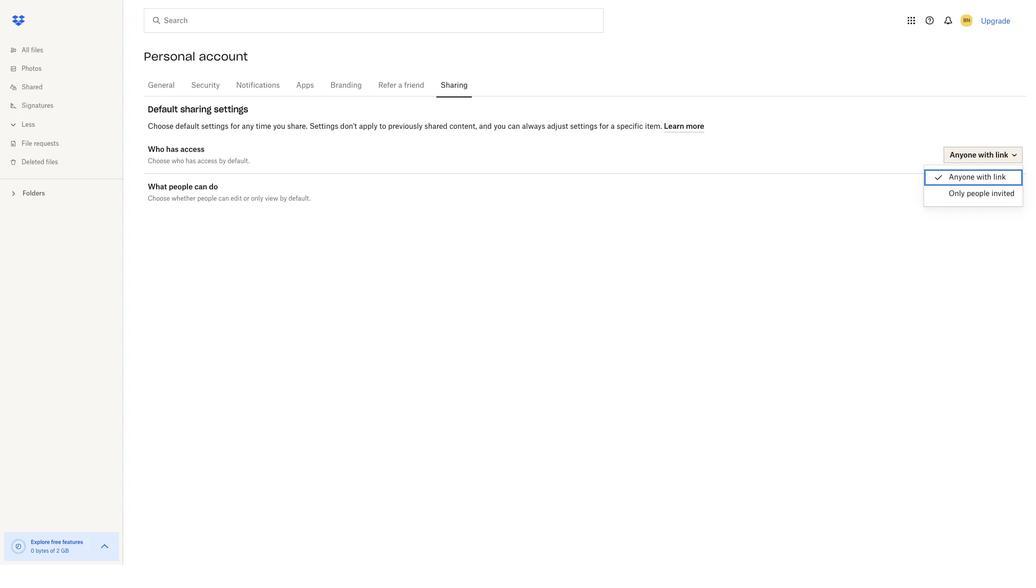Task type: locate. For each thing, give the bounding box(es) containing it.
can left always
[[508, 123, 520, 130]]

who has access choose who has access by default.
[[148, 145, 250, 164]]

default
[[148, 104, 178, 115]]

refer a friend tab
[[374, 73, 428, 98]]

for left any
[[231, 123, 240, 130]]

for left specific at the right top of the page
[[600, 123, 609, 130]]

1 vertical spatial files
[[46, 159, 58, 165]]

of
[[50, 549, 55, 554]]

you right time
[[273, 123, 285, 130]]

default. up what people can do choose whether people can edit or only view by default.
[[228, 158, 250, 164]]

friend
[[404, 82, 424, 89]]

by
[[219, 158, 226, 164], [280, 196, 287, 202]]

2 choose from the top
[[148, 158, 170, 164]]

by up what people can do choose whether people can edit or only view by default.
[[219, 158, 226, 164]]

1 horizontal spatial you
[[494, 123, 506, 130]]

settings up any
[[214, 104, 248, 115]]

1 horizontal spatial for
[[600, 123, 609, 130]]

share.
[[287, 123, 308, 130]]

1 vertical spatial can
[[194, 182, 207, 191]]

by inside who has access choose who has access by default.
[[219, 158, 226, 164]]

0 horizontal spatial default.
[[228, 158, 250, 164]]

features
[[62, 539, 83, 545]]

1 horizontal spatial can
[[219, 196, 229, 202]]

1 for from the left
[[231, 123, 240, 130]]

by inside what people can do choose whether people can edit or only view by default.
[[280, 196, 287, 202]]

list
[[0, 35, 123, 179]]

2 vertical spatial can
[[219, 196, 229, 202]]

tab list
[[144, 72, 1027, 98]]

security
[[191, 82, 220, 89]]

has
[[166, 145, 179, 154], [186, 158, 196, 164]]

1 vertical spatial default.
[[289, 196, 311, 202]]

link
[[994, 174, 1006, 181]]

view
[[265, 196, 278, 202]]

upgrade
[[981, 16, 1011, 25]]

branding
[[330, 82, 362, 89]]

can left edit
[[219, 196, 229, 202]]

adjust
[[547, 123, 568, 130]]

settings
[[214, 104, 248, 115], [201, 123, 229, 130], [570, 123, 598, 130]]

files right 'deleted'
[[46, 159, 58, 165]]

has up who
[[166, 145, 179, 154]]

access
[[180, 145, 205, 154], [198, 158, 217, 164]]

you right and
[[494, 123, 506, 130]]

general tab
[[144, 73, 179, 98]]

personal
[[144, 49, 195, 64]]

a
[[398, 82, 402, 89], [611, 123, 615, 130]]

default.
[[228, 158, 250, 164], [289, 196, 311, 202]]

for
[[231, 123, 240, 130], [600, 123, 609, 130]]

settings down default sharing settings
[[201, 123, 229, 130]]

what
[[148, 182, 167, 191]]

choose down who
[[148, 158, 170, 164]]

less image
[[8, 120, 18, 130]]

people
[[169, 182, 193, 191], [967, 191, 990, 198], [197, 196, 217, 202]]

2
[[56, 549, 60, 554]]

a inside 'tab'
[[398, 82, 402, 89]]

shared
[[425, 123, 448, 130]]

time
[[256, 123, 271, 130]]

1 horizontal spatial files
[[46, 159, 58, 165]]

2 for from the left
[[600, 123, 609, 130]]

shared link
[[8, 78, 123, 97]]

0 horizontal spatial for
[[231, 123, 240, 130]]

1 horizontal spatial has
[[186, 158, 196, 164]]

0 horizontal spatial people
[[169, 182, 193, 191]]

0 vertical spatial can
[[508, 123, 520, 130]]

1 vertical spatial choose
[[148, 158, 170, 164]]

file
[[22, 141, 32, 147]]

0 vertical spatial has
[[166, 145, 179, 154]]

2 vertical spatial choose
[[148, 196, 170, 202]]

personal account
[[144, 49, 248, 64]]

can
[[508, 123, 520, 130], [194, 182, 207, 191], [219, 196, 229, 202]]

1 horizontal spatial default.
[[289, 196, 311, 202]]

0 horizontal spatial by
[[219, 158, 226, 164]]

1 vertical spatial by
[[280, 196, 287, 202]]

folders button
[[0, 185, 123, 201]]

choose down default
[[148, 123, 174, 130]]

photos link
[[8, 60, 123, 78]]

2 horizontal spatial people
[[967, 191, 990, 198]]

a left specific at the right top of the page
[[611, 123, 615, 130]]

0 vertical spatial default.
[[228, 158, 250, 164]]

general
[[148, 82, 175, 89]]

free
[[51, 539, 61, 545]]

what people can do choose whether people can edit or only view by default.
[[148, 182, 311, 202]]

notifications
[[236, 82, 280, 89]]

explore
[[31, 539, 50, 545]]

a right 'refer' at the left top of the page
[[398, 82, 402, 89]]

only
[[251, 196, 263, 202]]

2 horizontal spatial can
[[508, 123, 520, 130]]

deleted files link
[[8, 153, 123, 172]]

0 vertical spatial by
[[219, 158, 226, 164]]

file requests
[[22, 141, 59, 147]]

0 vertical spatial files
[[31, 47, 43, 53]]

files
[[31, 47, 43, 53], [46, 159, 58, 165]]

choose inside who has access choose who has access by default.
[[148, 158, 170, 164]]

choose down 'what'
[[148, 196, 170, 202]]

all
[[22, 47, 29, 53]]

2 you from the left
[[494, 123, 506, 130]]

who
[[172, 158, 184, 164]]

settings right adjust
[[570, 123, 598, 130]]

you
[[273, 123, 285, 130], [494, 123, 506, 130]]

people down "anyone with link"
[[967, 191, 990, 198]]

do
[[209, 182, 218, 191]]

choose inside what people can do choose whether people can edit or only view by default.
[[148, 196, 170, 202]]

people for what
[[169, 182, 193, 191]]

security tab
[[187, 73, 224, 98]]

by right view
[[280, 196, 287, 202]]

can left do
[[194, 182, 207, 191]]

choose
[[148, 123, 174, 130], [148, 158, 170, 164], [148, 196, 170, 202]]

access up who
[[180, 145, 205, 154]]

1 horizontal spatial people
[[197, 196, 217, 202]]

default. right view
[[289, 196, 311, 202]]

1 you from the left
[[273, 123, 285, 130]]

3 choose from the top
[[148, 196, 170, 202]]

edit
[[231, 196, 242, 202]]

0 horizontal spatial files
[[31, 47, 43, 53]]

1 horizontal spatial by
[[280, 196, 287, 202]]

0 horizontal spatial has
[[166, 145, 179, 154]]

quota usage element
[[10, 539, 27, 555]]

files for all files
[[31, 47, 43, 53]]

anyone
[[949, 174, 975, 181]]

0 horizontal spatial you
[[273, 123, 285, 130]]

has right who
[[186, 158, 196, 164]]

1 vertical spatial a
[[611, 123, 615, 130]]

people down do
[[197, 196, 217, 202]]

0 horizontal spatial a
[[398, 82, 402, 89]]

files right all
[[31, 47, 43, 53]]

sharing
[[180, 104, 212, 115]]

item.
[[645, 123, 662, 130]]

1 choose from the top
[[148, 123, 174, 130]]

deleted
[[22, 159, 44, 165]]

apply
[[359, 123, 378, 130]]

0 vertical spatial choose
[[148, 123, 174, 130]]

bytes
[[36, 549, 49, 554]]

0 vertical spatial a
[[398, 82, 402, 89]]

tab list containing general
[[144, 72, 1027, 98]]

people up whether
[[169, 182, 193, 191]]

1 vertical spatial has
[[186, 158, 196, 164]]

refer
[[378, 82, 396, 89]]

whether
[[172, 196, 196, 202]]

apps
[[296, 82, 314, 89]]

who
[[148, 145, 164, 154]]

access up do
[[198, 158, 217, 164]]



Task type: vqa. For each thing, say whether or not it's contained in the screenshot.
upload
no



Task type: describe. For each thing, give the bounding box(es) containing it.
specific
[[617, 123, 643, 130]]

default. inside who has access choose who has access by default.
[[228, 158, 250, 164]]

shared
[[22, 84, 43, 90]]

people for only
[[967, 191, 990, 198]]

or
[[244, 196, 249, 202]]

with
[[977, 174, 992, 181]]

all files link
[[8, 41, 123, 60]]

files for deleted files
[[46, 159, 58, 165]]

branding tab
[[326, 73, 366, 98]]

dropbox image
[[8, 10, 29, 31]]

folders
[[23, 190, 45, 197]]

only people invited
[[949, 191, 1015, 198]]

photos
[[22, 66, 42, 72]]

1 vertical spatial access
[[198, 158, 217, 164]]

default. inside what people can do choose whether people can edit or only view by default.
[[289, 196, 311, 202]]

and
[[479, 123, 492, 130]]

anyone with link
[[949, 174, 1006, 181]]

signatures link
[[8, 97, 123, 115]]

anyone with link radio item
[[924, 169, 1023, 186]]

default sharing settings
[[148, 104, 248, 115]]

requests
[[34, 141, 59, 147]]

don't
[[340, 123, 357, 130]]

0
[[31, 549, 34, 554]]

content,
[[450, 123, 477, 130]]

any
[[242, 123, 254, 130]]

notifications tab
[[232, 73, 284, 98]]

sharing tab
[[437, 73, 472, 98]]

only
[[949, 191, 965, 198]]

refer a friend
[[378, 82, 424, 89]]

previously
[[388, 123, 423, 130]]

deleted files
[[22, 159, 58, 165]]

sharing
[[441, 82, 468, 89]]

0 horizontal spatial can
[[194, 182, 207, 191]]

explore free features 0 bytes of 2 gb
[[31, 539, 83, 554]]

gb
[[61, 549, 69, 554]]

settings for sharing
[[214, 104, 248, 115]]

default
[[176, 123, 199, 130]]

signatures
[[22, 103, 53, 109]]

upgrade link
[[981, 16, 1011, 25]]

apps tab
[[292, 73, 318, 98]]

settings
[[310, 123, 338, 130]]

to
[[380, 123, 386, 130]]

file requests link
[[8, 135, 123, 153]]

all files
[[22, 47, 43, 53]]

list containing all files
[[0, 35, 123, 179]]

settings for default
[[201, 123, 229, 130]]

less
[[22, 122, 35, 128]]

always
[[522, 123, 545, 130]]

1 horizontal spatial a
[[611, 123, 615, 130]]

0 vertical spatial access
[[180, 145, 205, 154]]

choose default settings for any time you share. settings don't apply to previously shared content, and you can always adjust settings for a specific item.
[[148, 123, 664, 130]]

invited
[[992, 191, 1015, 198]]

account
[[199, 49, 248, 64]]



